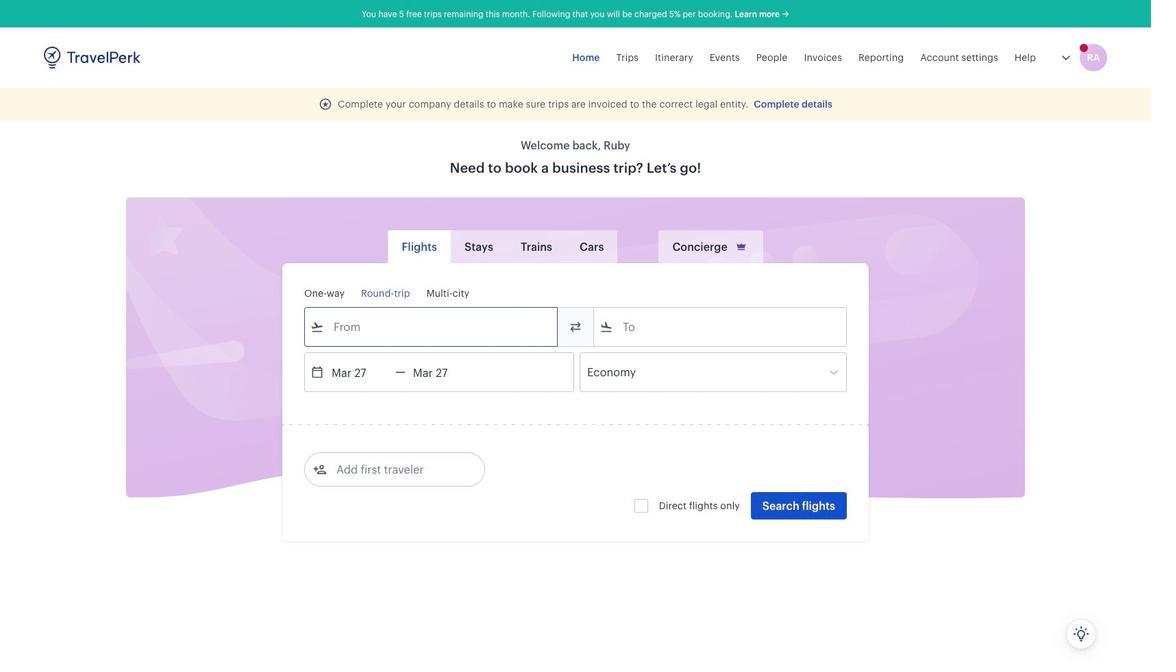 Task type: describe. For each thing, give the bounding box(es) containing it.
Return text field
[[406, 353, 477, 392]]

To search field
[[614, 316, 829, 338]]



Task type: locate. For each thing, give the bounding box(es) containing it.
Depart text field
[[324, 353, 396, 392]]

From search field
[[324, 316, 540, 338]]

Add first traveler search field
[[327, 459, 470, 481]]



Task type: vqa. For each thing, say whether or not it's contained in the screenshot.
American Airlines image
no



